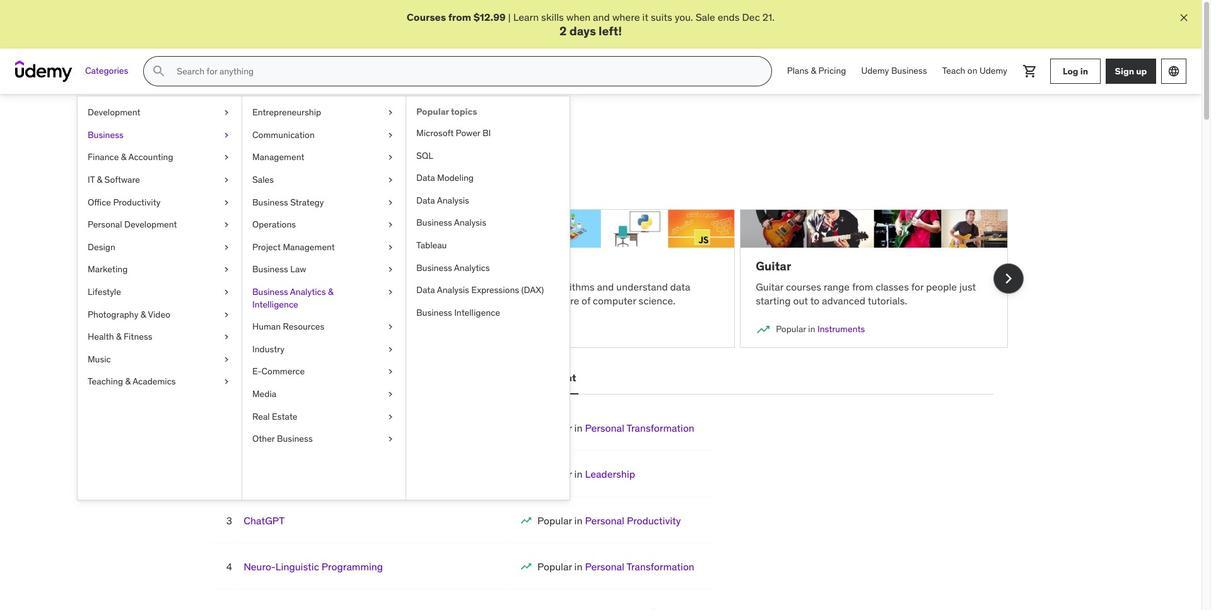 Task type: locate. For each thing, give the bounding box(es) containing it.
1 vertical spatial learn
[[193, 161, 219, 173]]

0 vertical spatial productivity
[[113, 197, 161, 208]]

guitar inside guitar courses range from classes for people just starting out to advanced tutorials.
[[756, 281, 784, 293]]

design for design link
[[88, 242, 115, 253]]

0 vertical spatial personal transformation link
[[585, 422, 695, 435]]

analysis inside "link"
[[437, 285, 470, 296]]

xsmall image inside development link
[[222, 107, 232, 119]]

1 personal transformation link from the top
[[585, 422, 695, 435]]

sales link
[[242, 169, 406, 192]]

2 popular in personal transformation from the top
[[538, 561, 695, 574]]

personal development inside personal development button
[[468, 372, 576, 385]]

neuro-linguistic programming
[[244, 561, 383, 574]]

human resources link
[[242, 316, 406, 339]]

1 vertical spatial skills
[[454, 161, 477, 173]]

microsoft
[[417, 127, 454, 139]]

0 vertical spatial personal development
[[88, 219, 177, 230]]

1 vertical spatial from
[[853, 281, 874, 293]]

xsmall image
[[222, 107, 232, 119], [386, 107, 396, 119], [222, 129, 232, 142], [386, 129, 396, 142], [386, 152, 396, 164], [222, 174, 232, 187], [222, 197, 232, 209], [386, 197, 396, 209], [386, 242, 396, 254], [222, 264, 232, 276], [386, 287, 396, 299], [386, 434, 396, 446]]

data down sql
[[417, 172, 435, 184]]

learn up structures
[[483, 281, 508, 293]]

personal transformation link up leadership 'link'
[[585, 422, 695, 435]]

data inside 'link'
[[417, 195, 435, 206]]

or
[[345, 161, 354, 173]]

life coach training
[[244, 422, 330, 435]]

xsmall image for management
[[386, 152, 396, 164]]

xsmall image inside e-commerce link
[[386, 366, 396, 379]]

0 horizontal spatial productivity
[[113, 197, 161, 208]]

1 vertical spatial analytics
[[290, 287, 326, 298]]

2 horizontal spatial learn
[[514, 11, 539, 23]]

and up computer
[[597, 281, 614, 293]]

academics
[[133, 376, 176, 388]]

management up "law"
[[283, 242, 335, 253]]

next image
[[999, 269, 1019, 289]]

popular in image for popular in personal transformation
[[520, 561, 533, 574]]

xsmall image for other business
[[386, 434, 396, 446]]

close image
[[1178, 11, 1191, 24]]

media
[[252, 389, 277, 400]]

xsmall image for design
[[222, 242, 232, 254]]

in for personal productivity link
[[575, 515, 583, 528]]

business for business analytics & intelligence
[[252, 287, 288, 298]]

1 vertical spatial design
[[360, 372, 394, 385]]

1 vertical spatial personal transformation link
[[585, 561, 695, 574]]

xsmall image inside teaching & academics link
[[222, 376, 232, 389]]

1 vertical spatial popular in image
[[520, 515, 533, 528]]

xsmall image inside 'business analytics & intelligence' link
[[386, 287, 396, 299]]

in inside log in "link"
[[1081, 66, 1089, 77]]

data inside "link"
[[417, 285, 435, 296]]

2 vertical spatial analysis
[[437, 285, 470, 296]]

xsmall image inside photography & video 'link'
[[222, 309, 232, 321]]

transformation for first cell's personal transformation link
[[627, 422, 695, 435]]

in left the instruments
[[809, 324, 816, 335]]

xsmall image inside real estate link
[[386, 411, 396, 424]]

1 horizontal spatial intelligence
[[455, 307, 500, 319]]

2 personal transformation link from the top
[[585, 561, 695, 574]]

2 vertical spatial popular in image
[[520, 561, 533, 574]]

tutorials.
[[868, 295, 908, 307]]

xsmall image inside sales link
[[386, 174, 396, 187]]

in left leadership at the bottom
[[575, 469, 583, 481]]

analytics
[[454, 262, 490, 274], [290, 287, 326, 298], [299, 324, 335, 335]]

teach
[[337, 281, 362, 293]]

0 horizontal spatial topics
[[358, 124, 404, 144]]

xsmall image inside the music link
[[222, 354, 232, 366]]

popular in image inside carousel element
[[756, 323, 771, 338]]

21.
[[763, 11, 775, 23]]

business for business strategy
[[252, 197, 288, 208]]

2 vertical spatial and
[[597, 281, 614, 293]]

business analytics & intelligence
[[252, 287, 334, 310]]

in for personal transformation link corresponding to 4th cell
[[575, 561, 583, 574]]

something
[[222, 161, 269, 173]]

and up the left!
[[593, 11, 610, 23]]

& right finance
[[121, 152, 127, 163]]

management down communication
[[252, 152, 305, 163]]

project management link
[[242, 237, 406, 259]]

0 horizontal spatial udemy
[[862, 65, 890, 77]]

& for pricing
[[811, 65, 817, 77]]

xsmall image for sales
[[386, 174, 396, 187]]

management inside 'link'
[[283, 242, 335, 253]]

1 vertical spatial popular in personal transformation
[[538, 561, 695, 574]]

popular in personal transformation for personal transformation link corresponding to 4th cell
[[538, 561, 695, 574]]

plans & pricing
[[788, 65, 847, 77]]

popular and trending topics
[[193, 124, 404, 144]]

analytics down "law"
[[290, 287, 326, 298]]

1 guitar from the top
[[756, 259, 792, 274]]

xsmall image inside operations link
[[386, 219, 396, 231]]

in
[[1081, 66, 1089, 77], [262, 324, 269, 335], [809, 324, 816, 335], [575, 422, 583, 435], [575, 469, 583, 481], [575, 515, 583, 528], [575, 561, 583, 574]]

topics up improve
[[358, 124, 404, 144]]

learn something completely new or improve your existing skills
[[193, 161, 477, 173]]

1 transformation from the top
[[627, 422, 695, 435]]

and down entrepreneurship
[[258, 124, 286, 144]]

5 cell from the top
[[538, 608, 695, 611]]

chatgpt
[[244, 515, 285, 528]]

modeling
[[437, 172, 474, 184]]

0 horizontal spatial design
[[88, 242, 115, 253]]

machine learning
[[209, 259, 310, 274]]

xsmall image for operations
[[386, 219, 396, 231]]

submit search image
[[152, 64, 167, 79]]

log in
[[1063, 66, 1089, 77]]

analysis for data analysis
[[437, 195, 470, 206]]

0 vertical spatial analysis
[[437, 195, 470, 206]]

xsmall image for finance & accounting
[[222, 152, 232, 164]]

teaching
[[88, 376, 123, 388]]

topics up power
[[451, 106, 478, 118]]

learn
[[209, 295, 232, 307]]

data down the business analytics
[[417, 285, 435, 296]]

office
[[88, 197, 111, 208]]

cell
[[538, 422, 695, 435], [538, 469, 636, 481], [538, 515, 681, 528], [538, 561, 695, 574], [538, 608, 695, 611]]

0 horizontal spatial learn
[[193, 161, 219, 173]]

1 popular in personal transformation from the top
[[538, 422, 695, 435]]

3
[[226, 515, 232, 528]]

1 vertical spatial and
[[258, 124, 286, 144]]

3 cell from the top
[[538, 515, 681, 528]]

industry
[[252, 344, 285, 355]]

understand
[[617, 281, 668, 293]]

learn left something
[[193, 161, 219, 173]]

0 vertical spatial learn
[[514, 11, 539, 23]]

xsmall image
[[222, 152, 232, 164], [386, 174, 396, 187], [222, 219, 232, 231], [386, 219, 396, 231], [222, 242, 232, 254], [386, 264, 396, 276], [222, 287, 232, 299], [222, 309, 232, 321], [386, 321, 396, 334], [222, 331, 232, 344], [386, 344, 396, 356], [222, 354, 232, 366], [386, 366, 396, 379], [222, 376, 232, 389], [386, 389, 396, 401], [386, 411, 396, 424]]

from left $12.99
[[449, 11, 472, 23]]

learn inside the courses from $12.99 | learn skills when and where it suits you. sale ends dec 21. 2 days left!
[[514, 11, 539, 23]]

udemy right on at the right
[[980, 65, 1008, 77]]

instruments link
[[818, 324, 866, 335]]

in for the data & analytics link
[[262, 324, 269, 335]]

people
[[927, 281, 958, 293]]

skills up 2
[[542, 11, 564, 23]]

personal
[[88, 219, 122, 230], [468, 372, 510, 385], [585, 422, 625, 435], [585, 515, 625, 528], [585, 561, 625, 574]]

xsmall image for industry
[[386, 344, 396, 356]]

sql
[[417, 150, 434, 161]]

algorithms
[[547, 281, 595, 293]]

intelligence down data analysis expressions (dax)
[[455, 307, 500, 319]]

0 vertical spatial guitar
[[756, 259, 792, 274]]

xsmall image for business strategy
[[386, 197, 396, 209]]

xsmall image for office productivity
[[222, 197, 232, 209]]

& right it
[[97, 174, 102, 186]]

xsmall image inside design link
[[222, 242, 232, 254]]

out
[[794, 295, 809, 307]]

project management
[[252, 242, 335, 253]]

business analytics & intelligence link
[[242, 281, 406, 316]]

communication
[[252, 129, 315, 141]]

to inside guitar courses range from classes for people just starting out to advanced tutorials.
[[811, 295, 820, 307]]

guitar
[[756, 259, 792, 274], [756, 281, 784, 293]]

xsmall image for development
[[222, 107, 232, 119]]

2 transformation from the top
[[627, 561, 695, 574]]

finance
[[88, 152, 119, 163]]

popular in personal transformation down the popular in personal productivity
[[538, 561, 695, 574]]

personal transformation link down personal productivity link
[[585, 561, 695, 574]]

xsmall image for e-commerce
[[386, 366, 396, 379]]

0 horizontal spatial personal development
[[88, 219, 177, 230]]

sales
[[252, 174, 274, 186]]

from inside guitar courses range from classes for people just starting out to advanced tutorials.
[[853, 281, 874, 293]]

2 vertical spatial analytics
[[299, 324, 335, 335]]

popular for personal productivity link
[[538, 515, 572, 528]]

other business
[[252, 434, 313, 445]]

xsmall image for real estate
[[386, 411, 396, 424]]

xsmall image for business
[[222, 129, 232, 142]]

1 vertical spatial analysis
[[454, 217, 487, 229]]

1 vertical spatial guitar
[[756, 281, 784, 293]]

xsmall image for marketing
[[222, 264, 232, 276]]

design inside button
[[360, 372, 394, 385]]

xsmall image inside project management 'link'
[[386, 242, 396, 254]]

&
[[811, 65, 817, 77], [121, 152, 127, 163], [97, 174, 102, 186], [328, 287, 334, 298], [141, 309, 146, 320], [292, 324, 297, 335], [116, 331, 122, 343], [125, 376, 131, 388]]

popular in personal transformation
[[538, 422, 695, 435], [538, 561, 695, 574]]

2 vertical spatial learn
[[483, 281, 508, 293]]

1 horizontal spatial personal development
[[468, 372, 576, 385]]

xsmall image for it & software
[[222, 174, 232, 187]]

business law
[[252, 264, 306, 275]]

how
[[415, 281, 434, 293]]

4 cell from the top
[[538, 561, 695, 574]]

design up "marketing"
[[88, 242, 115, 253]]

analysis down the business analytics
[[437, 285, 470, 296]]

in down the popular in personal productivity
[[575, 561, 583, 574]]

0 horizontal spatial from
[[234, 295, 255, 307]]

in up popular in leadership
[[575, 422, 583, 435]]

design down the industry link
[[360, 372, 394, 385]]

xsmall image inside the industry link
[[386, 344, 396, 356]]

1 udemy from the left
[[862, 65, 890, 77]]

1 horizontal spatial topics
[[451, 106, 478, 118]]

data down data modeling
[[417, 195, 435, 206]]

xsmall image inside finance & accounting link
[[222, 152, 232, 164]]

skills inside the courses from $12.99 | learn skills when and where it suits you. sale ends dec 21. 2 days left!
[[542, 11, 564, 23]]

bi
[[483, 127, 491, 139]]

intelligence up human
[[252, 299, 298, 310]]

operations
[[252, 219, 296, 230]]

e-commerce link
[[242, 361, 406, 384]]

skills
[[542, 11, 564, 23], [454, 161, 477, 173]]

1 horizontal spatial from
[[449, 11, 472, 23]]

& inside 'link'
[[141, 309, 146, 320]]

real estate link
[[242, 406, 406, 429]]

xsmall image inside office productivity link
[[222, 197, 232, 209]]

& left video
[[141, 309, 146, 320]]

to right out at the right of the page
[[811, 295, 820, 307]]

xsmall image for photography & video
[[222, 309, 232, 321]]

popular in personal transformation up leadership at the bottom
[[538, 422, 695, 435]]

0 vertical spatial design
[[88, 242, 115, 253]]

1 horizontal spatial productivity
[[627, 515, 681, 528]]

popular for first cell's personal transformation link
[[538, 422, 572, 435]]

science.
[[639, 295, 676, 307]]

teach on udemy link
[[935, 56, 1016, 87]]

2 guitar from the top
[[756, 281, 784, 293]]

choose a language image
[[1168, 65, 1181, 78]]

development link
[[78, 102, 242, 124]]

business for business intelligence
[[417, 307, 452, 319]]

2 cell from the top
[[538, 469, 636, 481]]

to right how
[[436, 281, 445, 293]]

intelligence inside "link"
[[455, 307, 500, 319]]

2 vertical spatial from
[[234, 295, 255, 307]]

xsmall image inside media "link"
[[386, 389, 396, 401]]

0 vertical spatial transformation
[[627, 422, 695, 435]]

coach
[[263, 422, 292, 435]]

1 horizontal spatial skills
[[542, 11, 564, 23]]

1 horizontal spatial udemy
[[980, 65, 1008, 77]]

xsmall image inside business strategy link
[[386, 197, 396, 209]]

real
[[252, 411, 270, 423]]

analytics inside carousel element
[[299, 324, 335, 335]]

& left teach
[[328, 287, 334, 298]]

data
[[417, 172, 435, 184], [417, 195, 435, 206], [417, 285, 435, 296], [271, 324, 290, 335]]

you.
[[675, 11, 694, 23]]

0 vertical spatial analytics
[[454, 262, 490, 274]]

0 vertical spatial from
[[449, 11, 472, 23]]

popular for instruments link
[[776, 324, 807, 335]]

analysis up business analysis
[[437, 195, 470, 206]]

1 horizontal spatial design
[[360, 372, 394, 385]]

log
[[1063, 66, 1079, 77]]

teaching & academics
[[88, 376, 176, 388]]

udemy right pricing
[[862, 65, 890, 77]]

& for software
[[97, 174, 102, 186]]

xsmall image inside entrepreneurship "link"
[[386, 107, 396, 119]]

business analytics & intelligence element
[[406, 97, 570, 501]]

life
[[244, 422, 261, 435]]

xsmall image inside personal development link
[[222, 219, 232, 231]]

xsmall image for communication
[[386, 129, 396, 142]]

teach
[[943, 65, 966, 77]]

learn to build algorithms and understand data structures at the core of computer science.
[[483, 281, 691, 307]]

data
[[671, 281, 691, 293]]

2 horizontal spatial from
[[853, 281, 874, 293]]

pricing
[[819, 65, 847, 77]]

personal development for personal development button
[[468, 372, 576, 385]]

analysis inside 'link'
[[437, 195, 470, 206]]

personal transformation link for 4th cell
[[585, 561, 695, 574]]

data modeling link
[[406, 167, 570, 190]]

from inside the courses from $12.99 | learn skills when and where it suits you. sale ends dec 21. 2 days left!
[[449, 11, 472, 23]]

in for instruments link
[[809, 324, 816, 335]]

analytics up data analysis expressions (dax)
[[454, 262, 490, 274]]

business for business analytics
[[417, 262, 452, 274]]

2 udemy from the left
[[980, 65, 1008, 77]]

analytics inside business analytics & intelligence
[[290, 287, 326, 298]]

1 vertical spatial management
[[283, 242, 335, 253]]

from up advanced
[[853, 281, 874, 293]]

xsmall image inside the business law link
[[386, 264, 396, 276]]

from down statistical at the top left of page
[[234, 295, 255, 307]]

personal development inside personal development link
[[88, 219, 177, 230]]

management
[[252, 152, 305, 163], [283, 242, 335, 253]]

to up structures
[[511, 281, 520, 293]]

analysis
[[437, 195, 470, 206], [454, 217, 487, 229], [437, 285, 470, 296]]

xsmall image inside communication link
[[386, 129, 396, 142]]

health & fitness link
[[78, 326, 242, 349]]

0 vertical spatial topics
[[451, 106, 478, 118]]

carousel element
[[193, 194, 1024, 364]]

0 horizontal spatial intelligence
[[252, 299, 298, 310]]

xsmall image inside human resources link
[[386, 321, 396, 334]]

lifestyle link
[[78, 281, 242, 304]]

& right teaching
[[125, 376, 131, 388]]

0 vertical spatial popular in personal transformation
[[538, 422, 695, 435]]

0 vertical spatial popular in image
[[756, 323, 771, 338]]

data for data modeling
[[417, 172, 435, 184]]

0 vertical spatial and
[[593, 11, 610, 23]]

xsmall image inside 'lifestyle' link
[[222, 287, 232, 299]]

popular in image
[[756, 323, 771, 338], [520, 515, 533, 528], [520, 561, 533, 574]]

personal development for personal development link
[[88, 219, 177, 230]]

& right human
[[292, 324, 297, 335]]

programming
[[322, 561, 383, 574]]

data for data analysis
[[417, 195, 435, 206]]

xsmall image inside business "link"
[[222, 129, 232, 142]]

xsmall image for teaching & academics
[[222, 376, 232, 389]]

$12.99
[[474, 11, 506, 23]]

4
[[226, 561, 232, 574]]

in up the industry
[[262, 324, 269, 335]]

advanced
[[822, 295, 866, 307]]

of
[[582, 295, 591, 307]]

1 horizontal spatial learn
[[483, 281, 508, 293]]

1 vertical spatial transformation
[[627, 561, 695, 574]]

data up the industry
[[271, 324, 290, 335]]

xsmall image inside other business link
[[386, 434, 396, 446]]

& right plans
[[811, 65, 817, 77]]

dec
[[743, 11, 760, 23]]

in down popular in leadership
[[575, 515, 583, 528]]

udemy business link
[[854, 56, 935, 87]]

learn for popular and trending topics
[[193, 161, 219, 173]]

in right log
[[1081, 66, 1089, 77]]

in for leadership 'link'
[[575, 469, 583, 481]]

learn right |
[[514, 11, 539, 23]]

xsmall image inside health & fitness link
[[222, 331, 232, 344]]

skills right existing at the left of the page
[[454, 161, 477, 173]]

finance & accounting link
[[78, 147, 242, 169]]

& right health at the bottom left
[[116, 331, 122, 343]]

analytics up the industry link
[[299, 324, 335, 335]]

xsmall image inside it & software link
[[222, 174, 232, 187]]

analysis down data analysis 'link'
[[454, 217, 487, 229]]

tableau link
[[406, 235, 570, 257]]

0 horizontal spatial skills
[[454, 161, 477, 173]]

xsmall image inside marketing link
[[222, 264, 232, 276]]

0 vertical spatial skills
[[542, 11, 564, 23]]

1 vertical spatial personal development
[[468, 372, 576, 385]]

business inside business analytics & intelligence
[[252, 287, 288, 298]]

xsmall image inside management link
[[386, 152, 396, 164]]

learn inside the learn to build algorithms and understand data structures at the core of computer science.
[[483, 281, 508, 293]]



Task type: describe. For each thing, give the bounding box(es) containing it.
personal for 4th cell
[[585, 561, 625, 574]]

plans
[[788, 65, 809, 77]]

health
[[88, 331, 114, 343]]

days
[[570, 24, 596, 39]]

popular for personal transformation link corresponding to 4th cell
[[538, 561, 572, 574]]

courses
[[407, 11, 446, 23]]

lifestyle
[[88, 287, 121, 298]]

data for data analysis expressions (dax)
[[417, 285, 435, 296]]

1 vertical spatial topics
[[358, 124, 404, 144]]

courses from $12.99 | learn skills when and where it suits you. sale ends dec 21. 2 days left!
[[407, 11, 775, 39]]

udemy business
[[862, 65, 928, 77]]

& inside carousel element
[[292, 324, 297, 335]]

courses
[[786, 281, 822, 293]]

music link
[[78, 349, 242, 371]]

and inside the courses from $12.99 | learn skills when and where it suits you. sale ends dec 21. 2 days left!
[[593, 11, 610, 23]]

core
[[560, 295, 580, 307]]

popular in image for popular in instruments
[[756, 323, 771, 338]]

intelligence inside business analytics & intelligence
[[252, 299, 298, 310]]

software
[[105, 174, 140, 186]]

use
[[209, 281, 227, 293]]

existing
[[417, 161, 452, 173]]

design button
[[357, 364, 396, 394]]

personal inside personal development button
[[468, 372, 510, 385]]

shopping cart with 0 items image
[[1023, 64, 1038, 79]]

in for first cell's personal transformation link
[[575, 422, 583, 435]]

microsoft power bi
[[417, 127, 491, 139]]

and inside the learn to build algorithms and understand data structures at the core of computer science.
[[597, 281, 614, 293]]

plans & pricing link
[[780, 56, 854, 87]]

range
[[824, 281, 850, 293]]

build
[[522, 281, 544, 293]]

classes
[[876, 281, 910, 293]]

business intelligence
[[417, 307, 500, 319]]

udemy image
[[15, 61, 73, 82]]

2
[[560, 24, 567, 39]]

other
[[252, 434, 275, 445]]

entrepreneurship
[[252, 107, 321, 118]]

completely
[[272, 161, 321, 173]]

0 vertical spatial management
[[252, 152, 305, 163]]

music
[[88, 354, 111, 365]]

left!
[[599, 24, 622, 39]]

popular in instruments
[[776, 324, 866, 335]]

& for video
[[141, 309, 146, 320]]

management link
[[242, 147, 406, 169]]

Search for anything text field
[[174, 61, 757, 82]]

xsmall image for human resources
[[386, 321, 396, 334]]

popular for the data & analytics link
[[229, 324, 260, 335]]

photography & video link
[[78, 304, 242, 326]]

communication link
[[242, 124, 406, 147]]

xsmall image for personal development
[[222, 219, 232, 231]]

popular in personal transformation for first cell's personal transformation link
[[538, 422, 695, 435]]

business for business analysis
[[417, 217, 452, 229]]

e-
[[252, 366, 262, 378]]

health & fitness
[[88, 331, 152, 343]]

personal for first cell
[[585, 422, 625, 435]]

business analysis
[[417, 217, 487, 229]]

popular for leadership 'link'
[[538, 469, 572, 481]]

transformation for personal transformation link corresponding to 4th cell
[[627, 561, 695, 574]]

business for business law
[[252, 264, 288, 275]]

accounting
[[128, 152, 173, 163]]

business analytics
[[417, 262, 490, 274]]

business law link
[[242, 259, 406, 281]]

photography & video
[[88, 309, 170, 320]]

learn for algorithms
[[483, 281, 508, 293]]

1 vertical spatial productivity
[[627, 515, 681, 528]]

the
[[542, 295, 557, 307]]

your
[[395, 161, 414, 173]]

marketing
[[88, 264, 128, 275]]

where
[[613, 11, 640, 23]]

analytics for business analytics
[[454, 262, 490, 274]]

video
[[148, 309, 170, 320]]

business strategy
[[252, 197, 324, 208]]

human resources
[[252, 321, 325, 333]]

for
[[912, 281, 924, 293]]

popular inside business analytics & intelligence element
[[417, 106, 449, 118]]

on
[[968, 65, 978, 77]]

xsmall image for health & fitness
[[222, 331, 232, 344]]

power
[[456, 127, 481, 139]]

popular in image
[[209, 323, 224, 338]]

office productivity link
[[78, 192, 242, 214]]

personal productivity link
[[585, 515, 681, 528]]

1 cell from the top
[[538, 422, 695, 435]]

personal transformation link for first cell
[[585, 422, 695, 435]]

xsmall image for business analytics & intelligence
[[386, 287, 396, 299]]

xsmall image for music
[[222, 354, 232, 366]]

xsmall image for lifestyle
[[222, 287, 232, 299]]

algorithms
[[483, 259, 546, 274]]

personal for third cell from the bottom of the page
[[585, 515, 625, 528]]

from inside use statistical probability to teach computers how to learn from data.
[[234, 295, 255, 307]]

photography
[[88, 309, 138, 320]]

leadership
[[585, 469, 636, 481]]

& for accounting
[[121, 152, 127, 163]]

xsmall image for business law
[[386, 264, 396, 276]]

tableau
[[417, 240, 447, 251]]

popular in image for popular in personal productivity
[[520, 515, 533, 528]]

neuro-linguistic programming link
[[244, 561, 383, 574]]

data analysis expressions (dax)
[[417, 285, 544, 296]]

computers
[[364, 281, 413, 293]]

personal inside personal development link
[[88, 219, 122, 230]]

to inside the learn to build algorithms and understand data structures at the core of computer science.
[[511, 281, 520, 293]]

use statistical probability to teach computers how to learn from data.
[[209, 281, 445, 307]]

categories button
[[78, 56, 136, 87]]

personal development link
[[78, 214, 242, 237]]

xsmall image for project management
[[386, 242, 396, 254]]

& inside business analytics & intelligence
[[328, 287, 334, 298]]

data modeling
[[417, 172, 474, 184]]

it & software link
[[78, 169, 242, 192]]

analytics for business analytics & intelligence
[[290, 287, 326, 298]]

data inside carousel element
[[271, 324, 290, 335]]

finance & accounting
[[88, 152, 173, 163]]

& for academics
[[125, 376, 131, 388]]

bestselling button
[[209, 364, 268, 394]]

design link
[[78, 237, 242, 259]]

design for design button
[[360, 372, 394, 385]]

up
[[1137, 66, 1148, 77]]

other business link
[[242, 429, 406, 451]]

analysis for business analysis
[[454, 217, 487, 229]]

xsmall image for media
[[386, 389, 396, 401]]

popular topics
[[417, 106, 478, 118]]

industry link
[[242, 339, 406, 361]]

it
[[643, 11, 649, 23]]

xsmall image for entrepreneurship
[[386, 107, 396, 119]]

analysis for data analysis expressions (dax)
[[437, 285, 470, 296]]

business strategy link
[[242, 192, 406, 214]]

machine
[[209, 259, 258, 274]]

guitar for guitar courses range from classes for people just starting out to advanced tutorials.
[[756, 281, 784, 293]]

to left teach
[[325, 281, 334, 293]]

topics inside business analytics & intelligence element
[[451, 106, 478, 118]]

& for fitness
[[116, 331, 122, 343]]

it & software
[[88, 174, 140, 186]]

data & analytics link
[[271, 324, 335, 335]]

guitar for guitar
[[756, 259, 792, 274]]

linguistic
[[276, 561, 319, 574]]



Task type: vqa. For each thing, say whether or not it's contained in the screenshot.
'leadership,'
no



